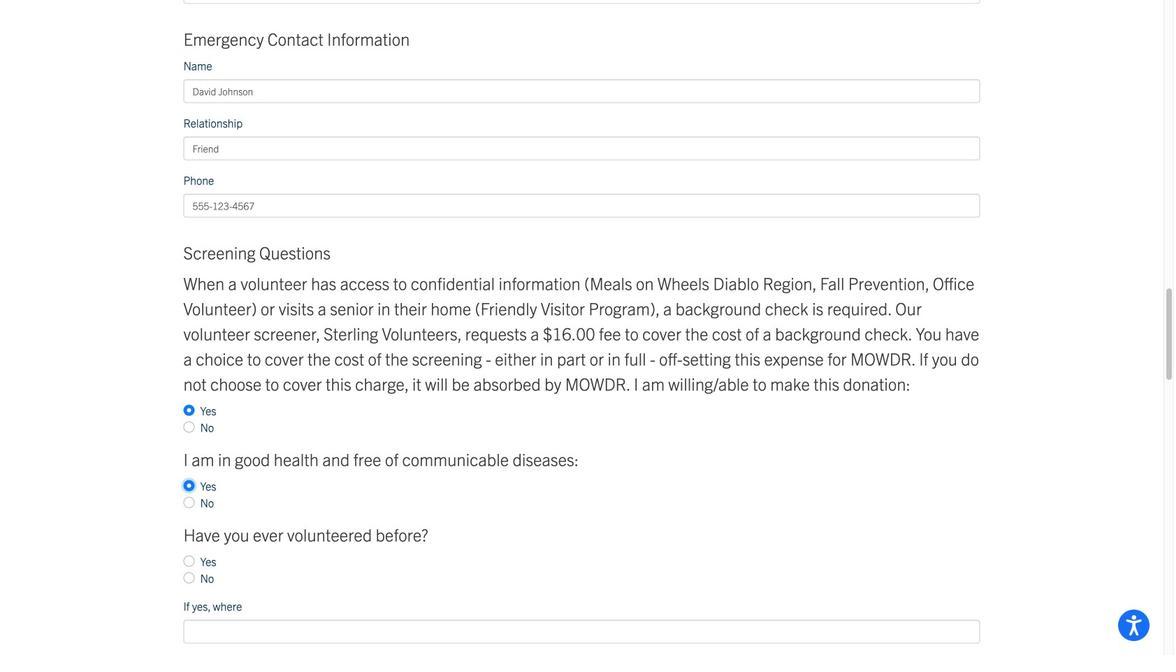 Task type: locate. For each thing, give the bounding box(es) containing it.
3 option group from the top
[[184, 523, 981, 587]]

1 vertical spatial option group
[[184, 447, 981, 512]]

0 vertical spatial option group
[[184, 271, 981, 436]]

1 option group from the top
[[184, 271, 981, 436]]

None text field
[[184, 79, 981, 103], [184, 621, 981, 644], [184, 79, 981, 103], [184, 621, 981, 644]]

None text field
[[184, 137, 981, 161]]

2 vertical spatial option group
[[184, 523, 981, 587]]

option group
[[184, 271, 981, 436], [184, 447, 981, 512], [184, 523, 981, 587]]

open accessibe: accessibility options, statement and help image
[[1127, 616, 1142, 636]]

None telephone field
[[184, 194, 981, 218]]



Task type: describe. For each thing, give the bounding box(es) containing it.
2 option group from the top
[[184, 447, 981, 512]]



